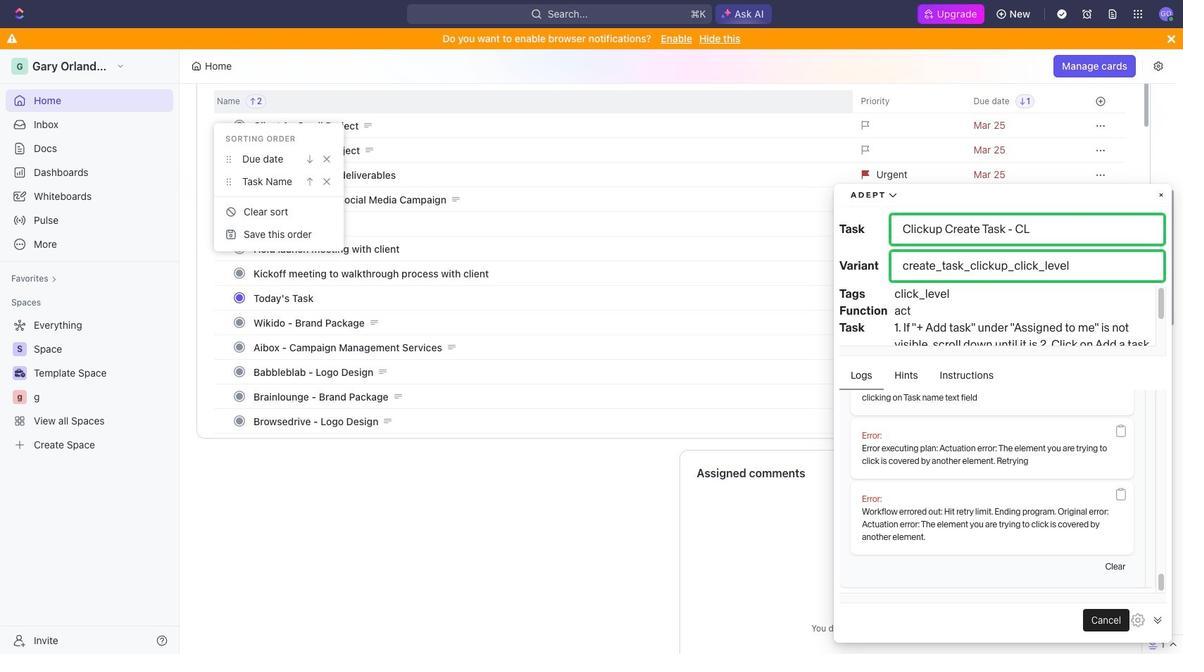 Task type: describe. For each thing, give the bounding box(es) containing it.
sidebar navigation
[[0, 49, 180, 654]]



Task type: vqa. For each thing, say whether or not it's contained in the screenshot.
Space
no



Task type: locate. For each thing, give the bounding box(es) containing it.
tree
[[6, 314, 173, 457]]

tree inside sidebar "navigation"
[[6, 314, 173, 457]]



